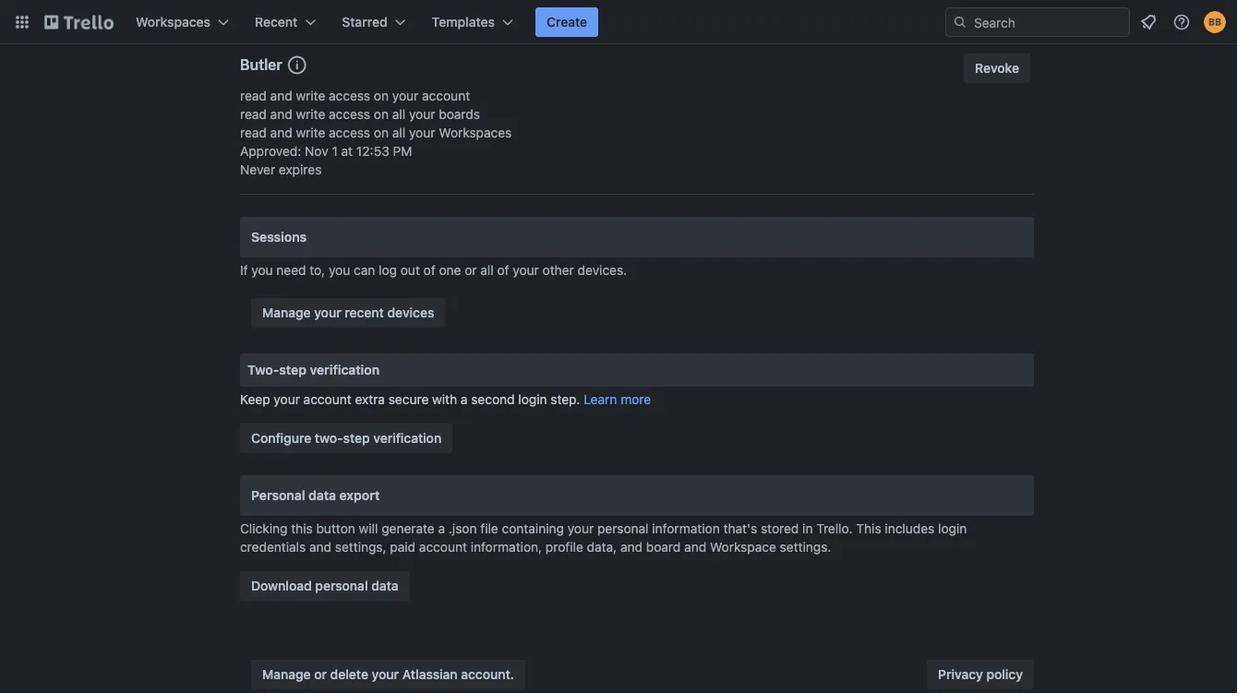 Task type: vqa. For each thing, say whether or not it's contained in the screenshot.
the middle "read"
yes



Task type: describe. For each thing, give the bounding box(es) containing it.
1 horizontal spatial data
[[371, 579, 399, 594]]

at
[[341, 144, 353, 159]]

settings,
[[335, 540, 387, 555]]

1 vertical spatial verification
[[373, 431, 442, 446]]

2 of from the left
[[497, 263, 509, 278]]

clicking this button will generate a .json file containing your personal information that's stored in trello. this includes login credentials and settings, paid account information, profile data, and board and workspace settings.
[[240, 521, 967, 555]]

devices
[[387, 305, 434, 320]]

manage your recent devices
[[262, 305, 434, 320]]

Search field
[[968, 8, 1129, 36]]

privacy policy link
[[927, 660, 1034, 690]]

2 you from the left
[[329, 263, 350, 278]]

this
[[856, 521, 882, 537]]

atlassian
[[402, 667, 458, 682]]

1 access from the top
[[329, 88, 370, 103]]

1 read from the top
[[240, 88, 267, 103]]

manage or delete your atlassian account.
[[262, 667, 514, 682]]

0 vertical spatial verification
[[310, 362, 380, 378]]

2 access from the top
[[329, 107, 370, 122]]

learn more link
[[584, 392, 651, 407]]

account inside the clicking this button will generate a .json file containing your personal information that's stored in trello. this includes login credentials and settings, paid account information, profile data, and board and workspace settings.
[[419, 540, 467, 555]]

1 vertical spatial all
[[392, 125, 406, 140]]

pm
[[393, 144, 412, 159]]

settings.
[[780, 540, 832, 555]]

3 access from the top
[[329, 125, 370, 140]]

1
[[332, 144, 338, 159]]

personal inside download personal data link
[[315, 579, 368, 594]]

.json
[[449, 521, 477, 537]]

1 horizontal spatial or
[[465, 263, 477, 278]]

0 vertical spatial login
[[518, 392, 547, 407]]

account inside read and write access on your account read and write access on all your boards read and write access on all your workspaces approved: nov 1 at 12:53 pm never expires
[[422, 88, 470, 103]]

profile
[[546, 540, 584, 555]]

or inside manage or delete your atlassian account. link
[[314, 667, 327, 682]]

other
[[543, 263, 574, 278]]

2 read from the top
[[240, 107, 267, 122]]

1 write from the top
[[296, 88, 325, 103]]

information,
[[471, 540, 542, 555]]

will
[[359, 521, 378, 537]]

workspace
[[710, 540, 777, 555]]

a inside the clicking this button will generate a .json file containing your personal information that's stored in trello. this includes login credentials and settings, paid account information, profile data, and board and workspace settings.
[[438, 521, 445, 537]]

to,
[[310, 263, 325, 278]]

secure
[[389, 392, 429, 407]]

1 vertical spatial account
[[304, 392, 352, 407]]

templates button
[[421, 7, 525, 37]]

learn
[[584, 392, 617, 407]]

1 vertical spatial step
[[343, 431, 370, 446]]

approved:
[[240, 144, 301, 159]]

more
[[621, 392, 651, 407]]

configure two-step verification
[[251, 431, 442, 446]]

file
[[481, 521, 499, 537]]

search image
[[953, 15, 968, 30]]

0 vertical spatial data
[[309, 488, 336, 503]]

starred button
[[331, 7, 417, 37]]

templates
[[432, 14, 495, 30]]

download
[[251, 579, 312, 594]]

that's
[[724, 521, 758, 537]]

workspaces inside read and write access on your account read and write access on all your boards read and write access on all your workspaces approved: nov 1 at 12:53 pm never expires
[[439, 125, 512, 140]]

12:53
[[356, 144, 390, 159]]

1 on from the top
[[374, 88, 389, 103]]

if you need to, you can log out of one or all of your other devices.
[[240, 263, 627, 278]]

policy
[[987, 667, 1023, 682]]

back to home image
[[44, 7, 114, 37]]

stored
[[761, 521, 799, 537]]

second
[[471, 392, 515, 407]]

configure two-step verification link
[[240, 424, 453, 453]]

includes
[[885, 521, 935, 537]]

expires
[[279, 162, 322, 177]]

clicking
[[240, 521, 288, 537]]

manage your recent devices link
[[251, 298, 446, 328]]

workspaces button
[[125, 7, 240, 37]]

nov
[[305, 144, 328, 159]]

can
[[354, 263, 375, 278]]

primary element
[[0, 0, 1238, 44]]

never
[[240, 162, 275, 177]]

containing
[[502, 521, 564, 537]]

download personal data
[[251, 579, 399, 594]]

download personal data link
[[240, 572, 410, 601]]

board
[[646, 540, 681, 555]]

button
[[316, 521, 355, 537]]

sessions
[[251, 229, 307, 245]]



Task type: locate. For each thing, give the bounding box(es) containing it.
1 you from the left
[[251, 263, 273, 278]]

recent button
[[244, 7, 327, 37]]

2 vertical spatial read
[[240, 125, 267, 140]]

manage for manage your recent devices
[[262, 305, 311, 320]]

write
[[296, 88, 325, 103], [296, 107, 325, 122], [296, 125, 325, 140]]

starred
[[342, 14, 388, 30]]

of
[[424, 263, 436, 278], [497, 263, 509, 278]]

read and write access on your account read and write access on all your boards read and write access on all your workspaces approved: nov 1 at 12:53 pm never expires
[[240, 88, 512, 177]]

or left delete
[[314, 667, 327, 682]]

delete
[[330, 667, 368, 682]]

data,
[[587, 540, 617, 555]]

data up "button" at the left bottom of the page
[[309, 488, 336, 503]]

personal up data, at left
[[598, 521, 649, 537]]

0 horizontal spatial step
[[279, 362, 307, 378]]

two-
[[315, 431, 343, 446]]

0 vertical spatial manage
[[262, 305, 311, 320]]

manage down need
[[262, 305, 311, 320]]

3 on from the top
[[374, 125, 389, 140]]

privacy policy
[[938, 667, 1023, 682]]

credentials
[[240, 540, 306, 555]]

0 horizontal spatial data
[[309, 488, 336, 503]]

create button
[[536, 7, 599, 37]]

of right one at the left of the page
[[497, 263, 509, 278]]

step.
[[551, 392, 580, 407]]

login right 'includes' on the bottom of page
[[938, 521, 967, 537]]

1 horizontal spatial personal
[[598, 521, 649, 537]]

0 vertical spatial write
[[296, 88, 325, 103]]

a left .json at bottom left
[[438, 521, 445, 537]]

3 read from the top
[[240, 125, 267, 140]]

in
[[803, 521, 813, 537]]

your inside the clicking this button will generate a .json file containing your personal information that's stored in trello. this includes login credentials and settings, paid account information, profile data, and board and workspace settings.
[[568, 521, 594, 537]]

and
[[270, 88, 292, 103], [270, 107, 292, 122], [270, 125, 292, 140], [309, 540, 332, 555], [621, 540, 643, 555], [684, 540, 707, 555]]

2 on from the top
[[374, 107, 389, 122]]

0 vertical spatial or
[[465, 263, 477, 278]]

or
[[465, 263, 477, 278], [314, 667, 327, 682]]

data
[[309, 488, 336, 503], [371, 579, 399, 594]]

0 horizontal spatial you
[[251, 263, 273, 278]]

1 vertical spatial personal
[[315, 579, 368, 594]]

1 horizontal spatial you
[[329, 263, 350, 278]]

2 vertical spatial write
[[296, 125, 325, 140]]

0 vertical spatial workspaces
[[136, 14, 211, 30]]

extra
[[355, 392, 385, 407]]

0 vertical spatial personal
[[598, 521, 649, 537]]

you right if
[[251, 263, 273, 278]]

3 write from the top
[[296, 125, 325, 140]]

recent
[[255, 14, 298, 30]]

manage left delete
[[262, 667, 311, 682]]

devices.
[[578, 263, 627, 278]]

1 of from the left
[[424, 263, 436, 278]]

of right out
[[424, 263, 436, 278]]

personal data export
[[251, 488, 380, 503]]

0 horizontal spatial of
[[424, 263, 436, 278]]

step down extra
[[343, 431, 370, 446]]

workspaces
[[136, 14, 211, 30], [439, 125, 512, 140]]

open information menu image
[[1173, 13, 1191, 31]]

configure
[[251, 431, 311, 446]]

1 vertical spatial or
[[314, 667, 327, 682]]

boards
[[439, 107, 480, 122]]

keep your account extra secure with a second login step. learn more
[[240, 392, 651, 407]]

with
[[432, 392, 457, 407]]

or right one at the left of the page
[[465, 263, 477, 278]]

verification down secure at the bottom
[[373, 431, 442, 446]]

0 vertical spatial access
[[329, 88, 370, 103]]

2 manage from the top
[[262, 667, 311, 682]]

2 vertical spatial access
[[329, 125, 370, 140]]

trello.
[[817, 521, 853, 537]]

all
[[392, 107, 406, 122], [392, 125, 406, 140], [481, 263, 494, 278]]

this
[[291, 521, 313, 537]]

personal inside the clicking this button will generate a .json file containing your personal information that's stored in trello. this includes login credentials and settings, paid account information, profile data, and board and workspace settings.
[[598, 521, 649, 537]]

manage or delete your atlassian account. link
[[251, 660, 525, 690]]

account.
[[461, 667, 514, 682]]

one
[[439, 263, 461, 278]]

1 vertical spatial a
[[438, 521, 445, 537]]

1 vertical spatial workspaces
[[439, 125, 512, 140]]

create
[[547, 14, 588, 30]]

verification up extra
[[310, 362, 380, 378]]

2 vertical spatial all
[[481, 263, 494, 278]]

0 horizontal spatial personal
[[315, 579, 368, 594]]

read
[[240, 88, 267, 103], [240, 107, 267, 122], [240, 125, 267, 140]]

workspaces inside dropdown button
[[136, 14, 211, 30]]

account down two-step verification
[[304, 392, 352, 407]]

0 vertical spatial all
[[392, 107, 406, 122]]

2 vertical spatial on
[[374, 125, 389, 140]]

0 vertical spatial step
[[279, 362, 307, 378]]

account up boards
[[422, 88, 470, 103]]

1 vertical spatial manage
[[262, 667, 311, 682]]

privacy
[[938, 667, 983, 682]]

0 horizontal spatial or
[[314, 667, 327, 682]]

1 vertical spatial on
[[374, 107, 389, 122]]

generate
[[382, 521, 435, 537]]

0 notifications image
[[1138, 11, 1160, 33]]

2 vertical spatial account
[[419, 540, 467, 555]]

need
[[277, 263, 306, 278]]

out
[[401, 263, 420, 278]]

step
[[279, 362, 307, 378], [343, 431, 370, 446]]

0 horizontal spatial a
[[438, 521, 445, 537]]

1 vertical spatial access
[[329, 107, 370, 122]]

keep
[[240, 392, 270, 407]]

1 horizontal spatial of
[[497, 263, 509, 278]]

account
[[422, 88, 470, 103], [304, 392, 352, 407], [419, 540, 467, 555]]

0 vertical spatial on
[[374, 88, 389, 103]]

1 vertical spatial read
[[240, 107, 267, 122]]

0 horizontal spatial login
[[518, 392, 547, 407]]

login inside the clicking this button will generate a .json file containing your personal information that's stored in trello. this includes login credentials and settings, paid account information, profile data, and board and workspace settings.
[[938, 521, 967, 537]]

login
[[518, 392, 547, 407], [938, 521, 967, 537]]

account down .json at bottom left
[[419, 540, 467, 555]]

log
[[379, 263, 397, 278]]

your
[[392, 88, 419, 103], [409, 107, 435, 122], [409, 125, 435, 140], [513, 263, 539, 278], [314, 305, 341, 320], [274, 392, 300, 407], [568, 521, 594, 537], [372, 667, 399, 682]]

if
[[240, 263, 248, 278]]

on
[[374, 88, 389, 103], [374, 107, 389, 122], [374, 125, 389, 140]]

data down paid
[[371, 579, 399, 594]]

1 horizontal spatial workspaces
[[439, 125, 512, 140]]

personal
[[598, 521, 649, 537], [315, 579, 368, 594]]

1 horizontal spatial login
[[938, 521, 967, 537]]

a
[[461, 392, 468, 407], [438, 521, 445, 537]]

1 horizontal spatial a
[[461, 392, 468, 407]]

0 vertical spatial read
[[240, 88, 267, 103]]

login left the step. in the bottom of the page
[[518, 392, 547, 407]]

two-step verification
[[248, 362, 380, 378]]

personal down settings, at the bottom left
[[315, 579, 368, 594]]

0 vertical spatial account
[[422, 88, 470, 103]]

1 manage from the top
[[262, 305, 311, 320]]

recent
[[345, 305, 384, 320]]

0 horizontal spatial workspaces
[[136, 14, 211, 30]]

1 vertical spatial login
[[938, 521, 967, 537]]

None button
[[964, 54, 1031, 83]]

1 horizontal spatial step
[[343, 431, 370, 446]]

manage for manage or delete your atlassian account.
[[262, 667, 311, 682]]

you right "to,"
[[329, 263, 350, 278]]

1 vertical spatial data
[[371, 579, 399, 594]]

verification
[[310, 362, 380, 378], [373, 431, 442, 446]]

0 vertical spatial a
[[461, 392, 468, 407]]

paid
[[390, 540, 416, 555]]

export
[[340, 488, 380, 503]]

2 write from the top
[[296, 107, 325, 122]]

a right with
[[461, 392, 468, 407]]

butler
[[240, 56, 282, 73]]

bob builder (bobbuilder40) image
[[1204, 11, 1226, 33]]

1 vertical spatial write
[[296, 107, 325, 122]]

information
[[652, 521, 720, 537]]

access
[[329, 88, 370, 103], [329, 107, 370, 122], [329, 125, 370, 140]]

two-
[[248, 362, 279, 378]]

manage
[[262, 305, 311, 320], [262, 667, 311, 682]]

personal
[[251, 488, 305, 503]]

step up configure
[[279, 362, 307, 378]]

you
[[251, 263, 273, 278], [329, 263, 350, 278]]



